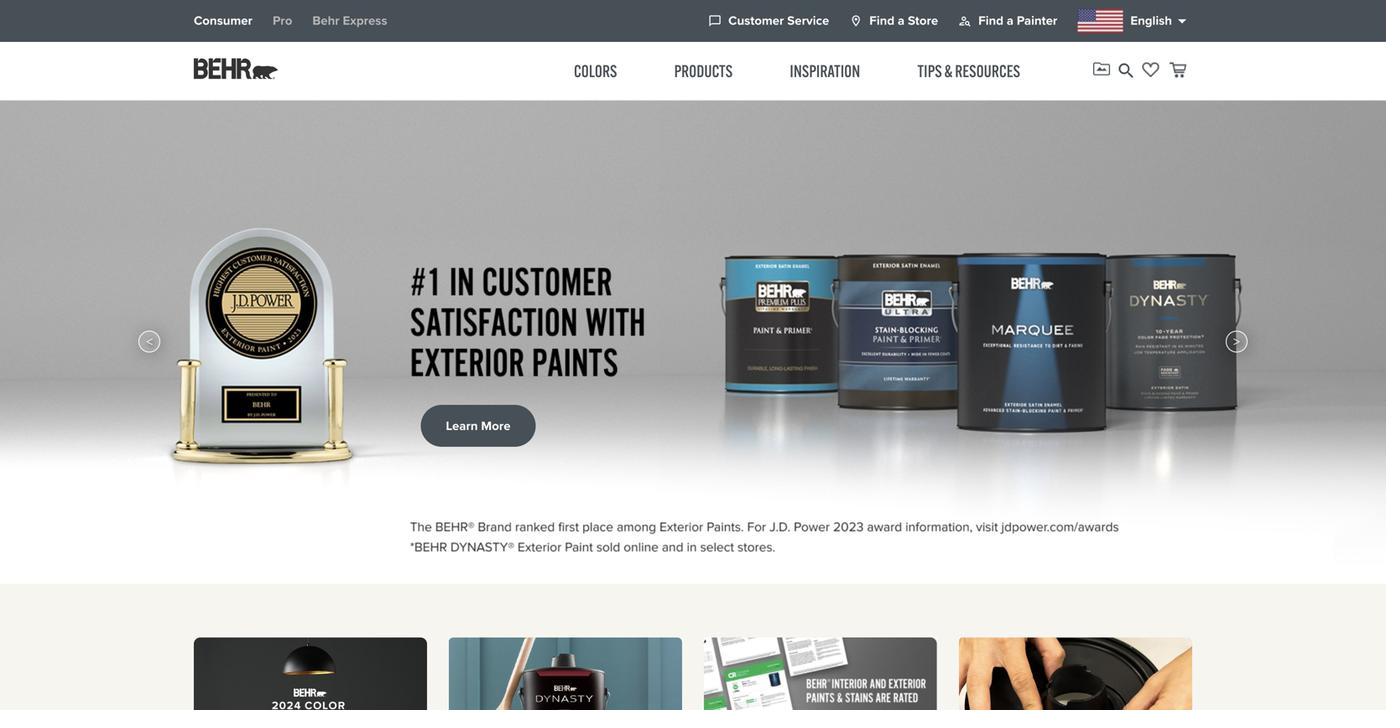Task type: vqa. For each thing, say whether or not it's contained in the screenshot.
COLORS
yes



Task type: locate. For each thing, give the bounding box(es) containing it.
0 horizontal spatial find
[[870, 12, 895, 30]]

paint can with brush image
[[449, 638, 682, 711]]

store
[[908, 12, 938, 30]]

consumer reports promo tile image
[[704, 638, 937, 711]]

find for find a store
[[870, 12, 895, 30]]

us flag image
[[1078, 9, 1124, 33]]

learn more
[[446, 417, 511, 435]]

person_search find a painter
[[958, 12, 1058, 30]]

find right person_search at the top
[[979, 12, 1004, 30]]

english arrow_drop_down
[[1131, 11, 1192, 31]]

express
[[343, 12, 387, 30]]

behr express
[[312, 12, 387, 30]]

a left painter
[[1007, 12, 1014, 30]]

consumer link
[[194, 12, 253, 30]]

1 a from the left
[[898, 12, 905, 30]]

2 find from the left
[[979, 12, 1004, 30]]

< button
[[139, 321, 160, 363]]

pro
[[273, 12, 292, 30]]

color of the year 2024 image
[[194, 638, 427, 711]]

chat_bubble_outline
[[708, 14, 722, 28]]

behr
[[312, 12, 340, 30]]

0 horizontal spatial a
[[898, 12, 905, 30]]

painter
[[1017, 12, 1058, 30]]

1 horizontal spatial a
[[1007, 12, 1014, 30]]

behr logo image
[[194, 58, 278, 79]]

inspiration
[[790, 60, 860, 81]]

find right room
[[870, 12, 895, 30]]

find for find a painter
[[979, 12, 1004, 30]]

tips
[[918, 60, 942, 81]]

1 horizontal spatial find
[[979, 12, 1004, 30]]

customer
[[728, 12, 784, 30]]

products link
[[674, 60, 733, 81]]

find
[[870, 12, 895, 30], [979, 12, 1004, 30]]

2 a from the left
[[1007, 12, 1014, 30]]

products
[[674, 60, 733, 81]]

a left store
[[898, 12, 905, 30]]

search
[[1116, 61, 1137, 81]]

inspiration link
[[790, 60, 860, 81]]

service
[[787, 12, 829, 30]]

1 find from the left
[[870, 12, 895, 30]]

learn
[[446, 417, 478, 435]]

&
[[945, 60, 953, 81]]

person_search
[[958, 14, 972, 28]]

consumer
[[194, 12, 253, 30]]

a
[[898, 12, 905, 30], [1007, 12, 1014, 30]]



Task type: describe. For each thing, give the bounding box(es) containing it.
learn more link
[[421, 405, 536, 447]]

tips & resources link
[[918, 60, 1020, 81]]

a for store
[[898, 12, 905, 30]]

>
[[1233, 332, 1240, 352]]

arrow_drop_down
[[1172, 11, 1192, 31]]

room find a store
[[849, 12, 938, 30]]

pro link
[[273, 12, 292, 30]]

a for painter
[[1007, 12, 1014, 30]]

<
[[146, 332, 153, 352]]

colors link
[[574, 60, 617, 81]]

pour lid image
[[959, 638, 1192, 711]]

colors
[[574, 60, 617, 81]]

behr express link
[[312, 12, 387, 30]]

> button
[[1226, 321, 1248, 363]]

room
[[849, 14, 863, 28]]

chat_bubble_outline customer service
[[708, 12, 829, 30]]

more
[[481, 417, 511, 435]]

tips & resources
[[918, 60, 1020, 81]]

search link
[[1116, 58, 1137, 83]]

resources
[[955, 60, 1020, 81]]

english
[[1131, 12, 1172, 30]]



